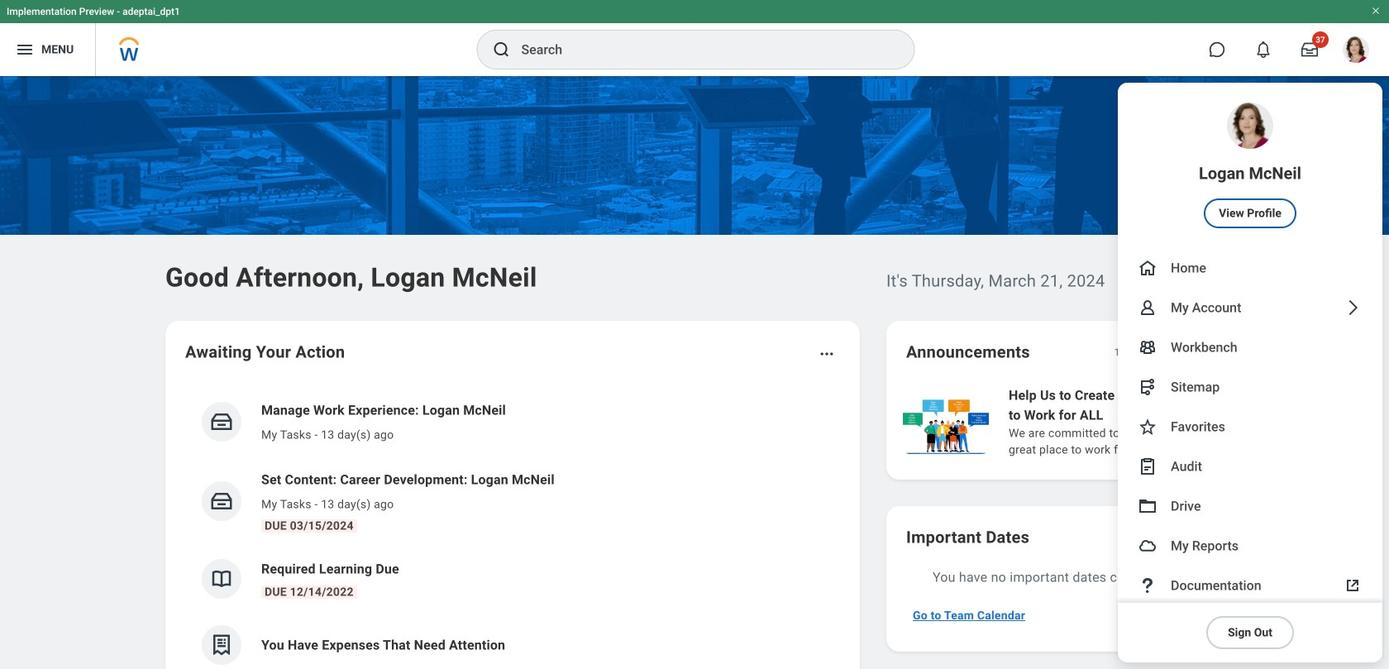 Task type: locate. For each thing, give the bounding box(es) containing it.
6 menu item from the top
[[1118, 407, 1383, 447]]

star image
[[1138, 417, 1158, 437]]

3 menu item from the top
[[1118, 288, 1383, 328]]

chevron right image
[[1343, 298, 1363, 318]]

0 horizontal spatial list
[[185, 387, 840, 669]]

5 menu item from the top
[[1118, 367, 1383, 407]]

inbox image
[[209, 409, 234, 434], [209, 489, 234, 514]]

list
[[900, 384, 1390, 460], [185, 387, 840, 669]]

1 vertical spatial inbox image
[[209, 489, 234, 514]]

Search Workday  search field
[[522, 31, 881, 68]]

2 inbox image from the top
[[209, 489, 234, 514]]

chevron left small image
[[1153, 344, 1170, 361]]

1 horizontal spatial list
[[900, 384, 1390, 460]]

ext link image
[[1343, 576, 1363, 596]]

notifications large image
[[1256, 41, 1272, 58]]

main content
[[0, 76, 1390, 669]]

book open image
[[209, 567, 234, 591]]

close environment banner image
[[1372, 6, 1382, 16]]

contact card matrix manager image
[[1138, 338, 1158, 357]]

banner
[[0, 0, 1390, 663]]

avatar image
[[1138, 536, 1158, 556]]

10 menu item from the top
[[1118, 566, 1383, 606]]

logan mcneil image
[[1343, 36, 1370, 63]]

9 menu item from the top
[[1118, 526, 1383, 566]]

menu
[[1118, 83, 1383, 663]]

folder open image
[[1138, 496, 1158, 516]]

inbox large image
[[1302, 41, 1319, 58]]

0 vertical spatial inbox image
[[209, 409, 234, 434]]

status
[[1115, 346, 1142, 359]]

menu item
[[1118, 83, 1383, 248], [1118, 248, 1383, 288], [1118, 288, 1383, 328], [1118, 328, 1383, 367], [1118, 367, 1383, 407], [1118, 407, 1383, 447], [1118, 447, 1383, 486], [1118, 486, 1383, 526], [1118, 526, 1383, 566], [1118, 566, 1383, 606]]



Task type: vqa. For each thing, say whether or not it's contained in the screenshot.
'Implementation'
no



Task type: describe. For each thing, give the bounding box(es) containing it.
search image
[[492, 40, 512, 60]]

chevron right small image
[[1183, 344, 1200, 361]]

endpoints image
[[1138, 377, 1158, 397]]

2 menu item from the top
[[1118, 248, 1383, 288]]

4 menu item from the top
[[1118, 328, 1383, 367]]

justify image
[[15, 40, 35, 60]]

paste image
[[1138, 457, 1158, 477]]

dashboard expenses image
[[209, 633, 234, 658]]

home image
[[1138, 258, 1158, 278]]

1 menu item from the top
[[1118, 83, 1383, 248]]

7 menu item from the top
[[1118, 447, 1383, 486]]

8 menu item from the top
[[1118, 486, 1383, 526]]

1 inbox image from the top
[[209, 409, 234, 434]]

question image
[[1138, 576, 1158, 596]]

related actions image
[[819, 346, 836, 362]]



